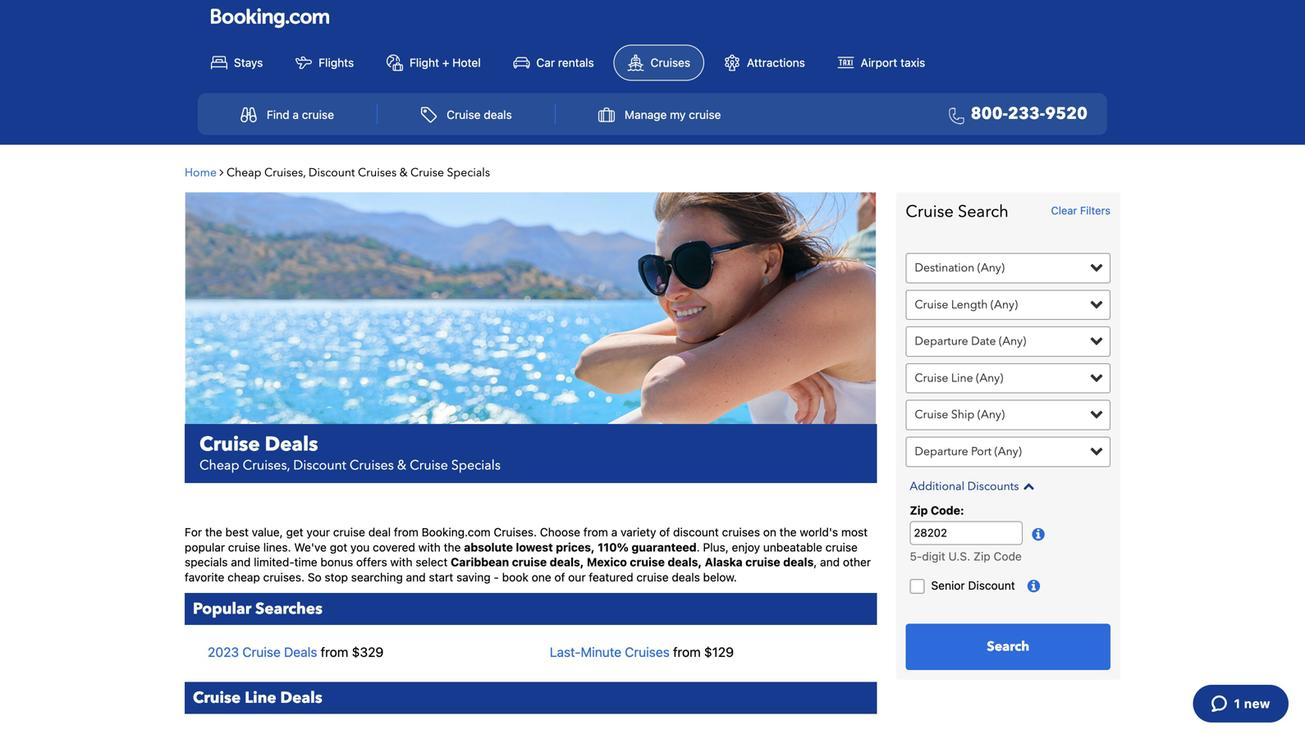 Task type: locate. For each thing, give the bounding box(es) containing it.
booking.com home image
[[211, 7, 329, 29]]

) for cruise ship ( any )
[[1002, 408, 1005, 423]]

deals, down .
[[668, 556, 702, 570]]

line up ship
[[952, 371, 974, 386]]

line down 2023 cruise deals link
[[245, 688, 277, 709]]

1 horizontal spatial line
[[952, 371, 974, 386]]

specials up 'booking.com'
[[452, 457, 501, 475]]

) up chevron up icon
[[1019, 444, 1022, 460]]

the up popular
[[205, 526, 222, 540]]

line inside cruise line deals 'link'
[[245, 688, 277, 709]]

1 vertical spatial zip
[[974, 550, 991, 564]]

discount down code
[[969, 579, 1016, 593]]

our
[[568, 571, 586, 585]]

cruise for cruise search
[[906, 201, 954, 223]]

prices,
[[556, 541, 595, 555]]

cruises.
[[494, 526, 537, 540]]

cruise right my
[[689, 108, 721, 122]]

any right ship
[[981, 408, 1002, 423]]

1 deals, from the left
[[550, 556, 584, 570]]

deals,
[[550, 556, 584, 570], [668, 556, 702, 570]]

any for cruise line
[[980, 371, 1000, 386]]

of inside , and other favorite cheap cruises. so stop searching and start saving - book one of our featured cruise deals below.
[[555, 571, 565, 585]]

2 $ from the left
[[705, 645, 713, 661]]

book
[[502, 571, 529, 585]]

) up cruise length ( any )
[[1002, 260, 1005, 276]]

2 horizontal spatial the
[[780, 526, 797, 540]]

with down the covered
[[390, 556, 413, 570]]

( right port
[[995, 444, 998, 460]]

( right destination at top
[[978, 260, 981, 276]]

any for departure date
[[1003, 334, 1023, 350]]

popular searches
[[193, 599, 323, 620]]

my
[[670, 108, 686, 122]]

departure for departure port
[[915, 444, 969, 460]]

zip left code:
[[910, 504, 928, 518]]

800-
[[971, 103, 1008, 125]]

value,
[[252, 526, 283, 540]]

and down select
[[406, 571, 426, 585]]

departure
[[915, 334, 969, 350], [915, 444, 969, 460]]

covered
[[373, 541, 415, 555]]

0 horizontal spatial and
[[231, 556, 251, 570]]

line
[[952, 371, 974, 386], [245, 688, 277, 709]]

deals for line
[[280, 688, 323, 709]]

cruises,
[[264, 165, 306, 181], [243, 457, 290, 475]]

2 vertical spatial deals
[[280, 688, 323, 709]]

0 vertical spatial of
[[660, 526, 670, 540]]

cruise up got
[[333, 526, 365, 540]]

departure up the additional
[[915, 444, 969, 460]]

1 horizontal spatial and
[[406, 571, 426, 585]]

2023
[[208, 645, 239, 661]]

a up the 110%
[[612, 526, 618, 540]]

0 vertical spatial a
[[293, 108, 299, 122]]

date
[[972, 334, 997, 350]]

a right find on the top left
[[293, 108, 299, 122]]

cruises, down the find a cruise link
[[264, 165, 306, 181]]

) right date
[[1023, 334, 1027, 350]]

1 vertical spatial cruises,
[[243, 457, 290, 475]]

,
[[814, 556, 817, 570]]

(
[[978, 260, 981, 276], [991, 297, 995, 313], [999, 334, 1003, 350], [977, 371, 980, 386], [978, 408, 981, 423], [995, 444, 998, 460]]

senior discount
[[932, 579, 1016, 593]]

senior discount information image
[[1028, 579, 1046, 596]]

your
[[307, 526, 330, 540]]

0 vertical spatial discount
[[309, 165, 355, 181]]

on
[[764, 526, 777, 540]]

of for our
[[555, 571, 565, 585]]

code:
[[931, 504, 965, 518]]

cruise for cruise line ( any )
[[915, 371, 949, 386]]

discount
[[673, 526, 719, 540]]

from left the '329'
[[321, 645, 349, 661]]

1 vertical spatial &
[[397, 457, 407, 475]]

800-233-9520 link
[[943, 103, 1088, 126]]

cheap up best
[[200, 457, 239, 475]]

0 vertical spatial deals
[[265, 431, 318, 458]]

of left our
[[555, 571, 565, 585]]

angle right image
[[220, 167, 224, 178]]

1 horizontal spatial of
[[660, 526, 670, 540]]

1 horizontal spatial deals
[[672, 571, 700, 585]]

cruises, up the value,
[[243, 457, 290, 475]]

airport taxis link
[[825, 46, 939, 80]]

0 vertical spatial line
[[952, 371, 974, 386]]

searching
[[351, 571, 403, 585]]

deals inside cruise deals cheap cruises, discount cruises & cruise specials
[[265, 431, 318, 458]]

specials
[[185, 556, 228, 570]]

zip right u.s.
[[974, 550, 991, 564]]

none search field containing cruise search
[[896, 193, 1121, 681]]

cruise down caribbean cruise deals, mexico cruise deals, alaska cruise deals
[[637, 571, 669, 585]]

and up cheap
[[231, 556, 251, 570]]

find a cruise link
[[223, 99, 352, 131]]

travel menu navigation
[[198, 93, 1108, 135]]

1 horizontal spatial deals,
[[668, 556, 702, 570]]

1 horizontal spatial $
[[705, 645, 713, 661]]

5-digit u.s. zip code
[[910, 550, 1022, 564]]

deal
[[369, 526, 391, 540]]

1 vertical spatial deals
[[784, 556, 814, 570]]

manage my cruise button
[[581, 99, 739, 131]]

2 vertical spatial deals
[[672, 571, 700, 585]]

lines.
[[263, 541, 291, 555]]

1 $ from the left
[[352, 645, 360, 661]]

flights
[[319, 56, 354, 69]]

specials down cruise deals link
[[447, 165, 490, 181]]

search up "destination ( any )"
[[958, 201, 1009, 223]]

ship
[[952, 408, 975, 423]]

)
[[1002, 260, 1005, 276], [1015, 297, 1018, 313], [1023, 334, 1027, 350], [1000, 371, 1004, 386], [1002, 408, 1005, 423], [1019, 444, 1022, 460]]

0 vertical spatial deals
[[484, 108, 512, 122]]

cruise inside travel menu navigation
[[447, 108, 481, 122]]

1 vertical spatial departure
[[915, 444, 969, 460]]

attractions link
[[711, 46, 819, 80]]

0 horizontal spatial $
[[352, 645, 360, 661]]

home link
[[185, 165, 220, 181]]

Zip Code: text field
[[910, 522, 1023, 546]]

any right date
[[1003, 334, 1023, 350]]

1 vertical spatial of
[[555, 571, 565, 585]]

cruise search
[[906, 201, 1009, 223]]

0 vertical spatial &
[[400, 165, 408, 181]]

enjoy
[[732, 541, 760, 555]]

senior
[[932, 579, 965, 593]]

specials
[[447, 165, 490, 181], [452, 457, 501, 475]]

departure date ( any )
[[915, 334, 1027, 350]]

cheap cruises, discount cruises & cruise specials
[[227, 165, 490, 181]]

deals inside cruise line deals 'link'
[[280, 688, 323, 709]]

9520
[[1046, 103, 1088, 125]]

1 vertical spatial line
[[245, 688, 277, 709]]

( for port
[[995, 444, 998, 460]]

0 horizontal spatial deals
[[484, 108, 512, 122]]

deals
[[484, 108, 512, 122], [784, 556, 814, 570], [672, 571, 700, 585]]

cruises inside cruise deals cheap cruises, discount cruises & cruise specials
[[350, 457, 394, 475]]

$ down searching
[[352, 645, 360, 661]]

deals, down prices,
[[550, 556, 584, 570]]

cruise down best
[[228, 541, 260, 555]]

1 vertical spatial cheap
[[200, 457, 239, 475]]

1 vertical spatial specials
[[452, 457, 501, 475]]

0 horizontal spatial deals,
[[550, 556, 584, 570]]

, and other favorite cheap cruises. so stop searching and start saving - book one of our featured cruise deals below.
[[185, 556, 871, 585]]

lowest
[[516, 541, 553, 555]]

0 horizontal spatial zip
[[910, 504, 928, 518]]

popular
[[193, 599, 252, 620]]

of up guaranteed at bottom
[[660, 526, 670, 540]]

0 vertical spatial cheap
[[227, 165, 262, 181]]

discount down find a cruise on the left
[[309, 165, 355, 181]]

cruise line ( any )
[[915, 371, 1004, 386]]

$ down below.
[[705, 645, 713, 661]]

zip
[[910, 504, 928, 518], [974, 550, 991, 564]]

code
[[994, 550, 1022, 564]]

so
[[308, 571, 322, 585]]

we've
[[294, 541, 327, 555]]

departure up "cruise line ( any )"
[[915, 334, 969, 350]]

0 horizontal spatial the
[[205, 526, 222, 540]]

1 horizontal spatial a
[[612, 526, 618, 540]]

1 vertical spatial with
[[390, 556, 413, 570]]

guaranteed
[[632, 541, 697, 555]]

the up unbeatable
[[780, 526, 797, 540]]

2 vertical spatial discount
[[969, 579, 1016, 593]]

( right date
[[999, 334, 1003, 350]]

cruise for cruise length ( any )
[[915, 297, 949, 313]]

flights link
[[283, 46, 367, 80]]

1 horizontal spatial with
[[419, 541, 441, 555]]

departure port ( any )
[[915, 444, 1022, 460]]

0 vertical spatial with
[[419, 541, 441, 555]]

cruises, inside cruise deals cheap cruises, discount cruises & cruise specials
[[243, 457, 290, 475]]

departure for departure date
[[915, 334, 969, 350]]

cruise for cruise line deals
[[193, 688, 241, 709]]

and right the ,
[[820, 556, 840, 570]]

with up select
[[419, 541, 441, 555]]

discount up your
[[293, 457, 346, 475]]

airport
[[861, 56, 898, 69]]

233-
[[1008, 103, 1046, 125]]

deals for cruise
[[284, 645, 317, 661]]

None search field
[[896, 193, 1121, 681]]

search
[[958, 201, 1009, 223], [987, 638, 1030, 656]]

stays
[[234, 56, 263, 69]]

cruise inside 'link'
[[193, 688, 241, 709]]

cruises link
[[614, 45, 705, 81]]

( right length
[[991, 297, 995, 313]]

any down date
[[980, 371, 1000, 386]]

2 departure from the top
[[915, 444, 969, 460]]

1 departure from the top
[[915, 334, 969, 350]]

of inside for the best value, get your cruise deal from booking.com cruises. choose from a variety of discount cruises on the world's most popular cruise lines. we've got you covered with the
[[660, 526, 670, 540]]

1 vertical spatial discount
[[293, 457, 346, 475]]

flight + hotel link
[[374, 46, 494, 80]]

0 horizontal spatial line
[[245, 688, 277, 709]]

any right port
[[998, 444, 1019, 460]]

any
[[981, 260, 1002, 276], [995, 297, 1015, 313], [1003, 334, 1023, 350], [980, 371, 1000, 386], [981, 408, 1002, 423], [998, 444, 1019, 460]]

1 horizontal spatial zip
[[974, 550, 991, 564]]

( right ship
[[978, 408, 981, 423]]

cruise down most
[[826, 541, 858, 555]]

1 vertical spatial a
[[612, 526, 618, 540]]

1 vertical spatial deals
[[284, 645, 317, 661]]

cheap right angle right icon
[[227, 165, 262, 181]]

) right ship
[[1002, 408, 1005, 423]]

0 horizontal spatial of
[[555, 571, 565, 585]]

) down 'departure date ( any )'
[[1000, 371, 1004, 386]]

) for departure port ( any )
[[1019, 444, 1022, 460]]

the down 'booking.com'
[[444, 541, 461, 555]]

from up the covered
[[394, 526, 419, 540]]

any right length
[[995, 297, 1015, 313]]

) right length
[[1015, 297, 1018, 313]]

0 vertical spatial departure
[[915, 334, 969, 350]]

0 horizontal spatial a
[[293, 108, 299, 122]]

search down senior discount information image
[[987, 638, 1030, 656]]

( down date
[[977, 371, 980, 386]]

0 horizontal spatial with
[[390, 556, 413, 570]]

for the best value, get your cruise deal from booking.com cruises. choose from a variety of discount cruises on the world's most popular cruise lines. we've got you covered with the
[[185, 526, 868, 555]]



Task type: describe. For each thing, give the bounding box(es) containing it.
choose
[[540, 526, 581, 540]]

chevron up image
[[1019, 481, 1035, 492]]

zip code:
[[910, 504, 965, 518]]

any up length
[[981, 260, 1002, 276]]

saving
[[457, 571, 491, 585]]

0 vertical spatial specials
[[447, 165, 490, 181]]

cruise down 'enjoy'
[[746, 556, 781, 570]]

-
[[494, 571, 499, 585]]

of for discount
[[660, 526, 670, 540]]

cruise length ( any )
[[915, 297, 1018, 313]]

caribbean cruise deals, mexico cruise deals, alaska cruise deals
[[451, 556, 814, 570]]

caribbean
[[451, 556, 509, 570]]

discounts
[[968, 479, 1019, 495]]

absolute
[[464, 541, 513, 555]]

length
[[952, 297, 988, 313]]

cruise inside dropdown button
[[689, 108, 721, 122]]

additional discounts
[[910, 479, 1019, 495]]

bonus
[[321, 556, 353, 570]]

( for length
[[991, 297, 995, 313]]

digit
[[922, 550, 946, 564]]

deals inside , and other favorite cheap cruises. so stop searching and start saving - book one of our featured cruise deals below.
[[672, 571, 700, 585]]

car
[[537, 56, 555, 69]]

additional discounts button
[[910, 479, 1115, 495]]

search link
[[906, 624, 1111, 671]]

rentals
[[558, 56, 594, 69]]

flight
[[410, 56, 439, 69]]

cruise inside , and other favorite cheap cruises. so stop searching and start saving - book one of our featured cruise deals below.
[[637, 571, 669, 585]]

absolute lowest prices, 110% guaranteed
[[464, 541, 697, 555]]

below.
[[703, 571, 737, 585]]

with inside for the best value, get your cruise deal from booking.com cruises. choose from a variety of discount cruises on the world's most popular cruise lines. we've got you covered with the
[[419, 541, 441, 555]]

any for cruise ship
[[981, 408, 1002, 423]]

flight + hotel
[[410, 56, 481, 69]]

most
[[842, 526, 868, 540]]

for
[[185, 526, 202, 540]]

clear filters
[[1052, 205, 1111, 217]]

one
[[532, 571, 552, 585]]

stop
[[325, 571, 348, 585]]

line for (
[[952, 371, 974, 386]]

cruise down guaranteed at bottom
[[630, 556, 665, 570]]

0 vertical spatial search
[[958, 201, 1009, 223]]

line for deals
[[245, 688, 277, 709]]

329
[[360, 645, 384, 661]]

cheap inside cruise deals cheap cruises, discount cruises & cruise specials
[[200, 457, 239, 475]]

clear filters link
[[1052, 202, 1111, 220]]

plus,
[[703, 541, 729, 555]]

car rentals
[[537, 56, 594, 69]]

) for cruise line ( any )
[[1000, 371, 1004, 386]]

stays link
[[198, 46, 276, 80]]

( for line
[[977, 371, 980, 386]]

2 deals, from the left
[[668, 556, 702, 570]]

manage
[[625, 108, 667, 122]]

800-233-9520
[[971, 103, 1088, 125]]

booking.com
[[422, 526, 491, 540]]

any for departure port
[[998, 444, 1019, 460]]

filters
[[1081, 205, 1111, 217]]

1 horizontal spatial the
[[444, 541, 461, 555]]

cruise right find on the top left
[[302, 108, 334, 122]]

got
[[330, 541, 348, 555]]

$ for 129
[[705, 645, 713, 661]]

2 horizontal spatial deals
[[784, 556, 814, 570]]

last-minute cruises link
[[550, 645, 670, 661]]

2023 cruise deals from $ 329
[[208, 645, 384, 661]]

cruise for cruise ship ( any )
[[915, 408, 949, 423]]

$ for 329
[[352, 645, 360, 661]]

129
[[713, 645, 734, 661]]

with inside . plus, enjoy unbeatable cruise specials and limited-time bonus offers with select
[[390, 556, 413, 570]]

find a cruise
[[267, 108, 334, 122]]

other
[[843, 556, 871, 570]]

time
[[294, 556, 318, 570]]

deals inside travel menu navigation
[[484, 108, 512, 122]]

featured
[[589, 571, 634, 585]]

& inside cruise deals cheap cruises, discount cruises & cruise specials
[[397, 457, 407, 475]]

world's
[[800, 526, 839, 540]]

last-minute cruises from $ 129
[[550, 645, 734, 661]]

car rentals link
[[500, 46, 608, 80]]

you
[[351, 541, 370, 555]]

mexico
[[587, 556, 627, 570]]

any for cruise length
[[995, 297, 1015, 313]]

clear
[[1052, 205, 1078, 217]]

+
[[442, 56, 450, 69]]

additional
[[910, 479, 965, 495]]

cruise deals link
[[403, 99, 530, 131]]

a inside for the best value, get your cruise deal from booking.com cruises. choose from a variety of discount cruises on the world's most popular cruise lines. we've got you covered with the
[[612, 526, 618, 540]]

from up absolute lowest prices, 110% guaranteed
[[584, 526, 608, 540]]

variety
[[621, 526, 657, 540]]

cruise ship ( any )
[[915, 408, 1005, 423]]

discount inside cruise deals cheap cruises, discount cruises & cruise specials
[[293, 457, 346, 475]]

limited-
[[254, 556, 294, 570]]

cruise line deals
[[193, 688, 323, 709]]

last-
[[550, 645, 581, 661]]

resident discount information image
[[1033, 528, 1051, 544]]

cruise deals cheap cruises, discount cruises & cruise specials
[[200, 431, 501, 475]]

( for ship
[[978, 408, 981, 423]]

( for date
[[999, 334, 1003, 350]]

cruise for cruise deals
[[447, 108, 481, 122]]

and inside . plus, enjoy unbeatable cruise specials and limited-time bonus offers with select
[[231, 556, 251, 570]]

cruises.
[[263, 571, 305, 585]]

best
[[226, 526, 249, 540]]

favorite
[[185, 571, 225, 585]]

cruise deals
[[447, 108, 512, 122]]

taxis
[[901, 56, 926, 69]]

cruises image
[[185, 193, 878, 424]]

popular
[[185, 541, 225, 555]]

unbeatable
[[764, 541, 823, 555]]

5-
[[910, 550, 923, 564]]

0 vertical spatial zip
[[910, 504, 928, 518]]

. plus, enjoy unbeatable cruise specials and limited-time bonus offers with select
[[185, 541, 858, 570]]

cruise inside . plus, enjoy unbeatable cruise specials and limited-time bonus offers with select
[[826, 541, 858, 555]]

cruise down lowest
[[512, 556, 547, 570]]

searches
[[255, 599, 323, 620]]

2023 cruise deals link
[[208, 645, 317, 661]]

1 vertical spatial search
[[987, 638, 1030, 656]]

airport taxis
[[861, 56, 926, 69]]

cruises
[[722, 526, 760, 540]]

) for cruise length ( any )
[[1015, 297, 1018, 313]]

) for departure date ( any )
[[1023, 334, 1027, 350]]

specials inside cruise deals cheap cruises, discount cruises & cruise specials
[[452, 457, 501, 475]]

0 vertical spatial cruises,
[[264, 165, 306, 181]]

from left 129
[[673, 645, 701, 661]]

cruise for cruise deals cheap cruises, discount cruises & cruise specials
[[200, 431, 260, 458]]

u.s.
[[949, 550, 971, 564]]

alaska
[[705, 556, 743, 570]]

hotel
[[453, 56, 481, 69]]

2 horizontal spatial and
[[820, 556, 840, 570]]

a inside navigation
[[293, 108, 299, 122]]

minute
[[581, 645, 622, 661]]



Task type: vqa. For each thing, say whether or not it's contained in the screenshot.
"7"
no



